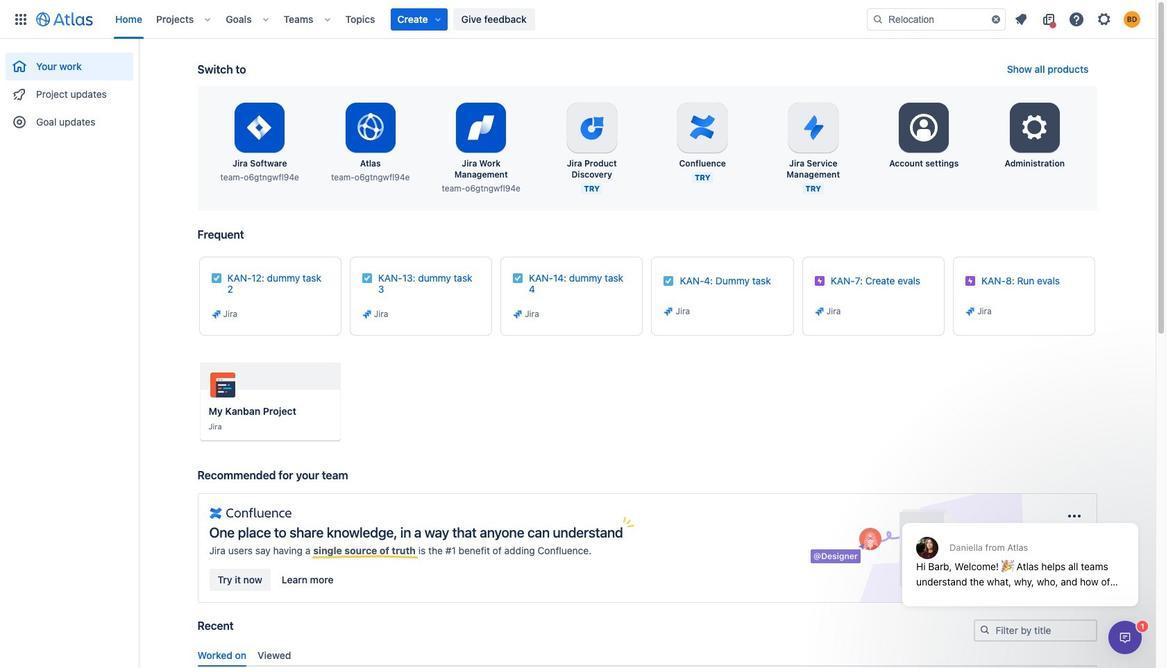 Task type: vqa. For each thing, say whether or not it's contained in the screenshot.
List Item in top element
no



Task type: describe. For each thing, give the bounding box(es) containing it.
search image
[[979, 625, 990, 636]]

account image
[[1124, 11, 1140, 27]]

clear search session image
[[990, 14, 1002, 25]]

notifications image
[[1013, 11, 1029, 27]]

Filter by title field
[[975, 621, 1096, 641]]

1 vertical spatial dialog
[[1108, 621, 1142, 655]]

switch to... image
[[12, 11, 29, 27]]

help image
[[1068, 11, 1085, 27]]

0 horizontal spatial settings image
[[907, 111, 941, 144]]

cross-flow recommendation banner element
[[197, 468, 1097, 620]]



Task type: locate. For each thing, give the bounding box(es) containing it.
None search field
[[867, 8, 1006, 30]]

confluence image
[[209, 505, 292, 522], [209, 505, 292, 522]]

banner
[[0, 0, 1156, 39]]

1 horizontal spatial settings image
[[1096, 11, 1113, 27]]

dialog
[[895, 489, 1145, 617], [1108, 621, 1142, 655]]

tab list
[[192, 644, 1103, 667]]

0 vertical spatial settings image
[[1096, 11, 1113, 27]]

settings image
[[1096, 11, 1113, 27], [907, 111, 941, 144]]

search image
[[872, 14, 884, 25]]

jira image
[[814, 306, 825, 317], [814, 306, 825, 317], [965, 306, 976, 317], [361, 309, 373, 320], [512, 309, 523, 320]]

Search field
[[867, 8, 1006, 30]]

settings image
[[1018, 111, 1051, 144]]

top element
[[8, 0, 867, 39]]

1 vertical spatial settings image
[[907, 111, 941, 144]]

jira image
[[663, 306, 674, 317], [663, 306, 674, 317], [965, 306, 976, 317], [211, 309, 222, 320], [211, 309, 222, 320], [361, 309, 373, 320], [512, 309, 523, 320]]

0 vertical spatial dialog
[[895, 489, 1145, 617]]

group
[[6, 39, 133, 140]]



